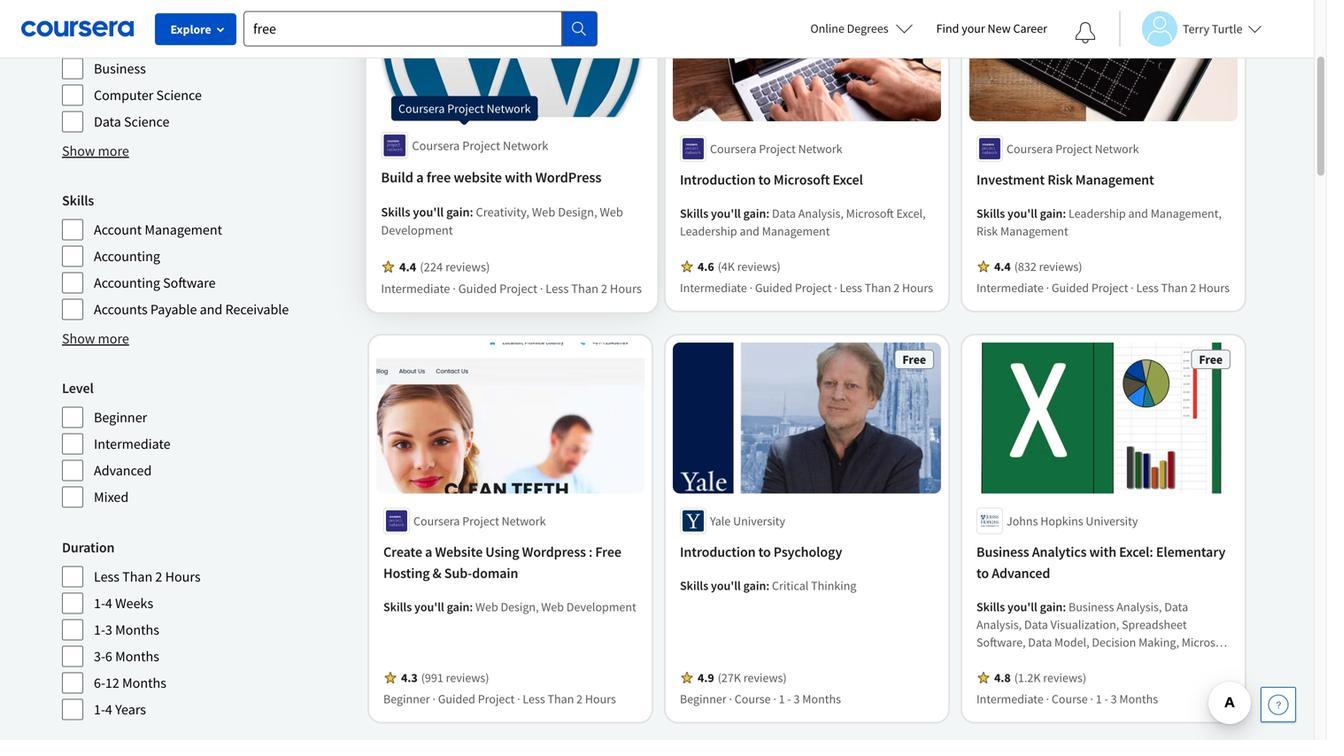 Task type: locate. For each thing, give the bounding box(es) containing it.
1 horizontal spatial excel,
[[977, 652, 1006, 668]]

0 vertical spatial show more button
[[62, 140, 129, 162]]

2 for investment risk management
[[1190, 280, 1196, 296]]

0 horizontal spatial excel,
[[896, 205, 926, 221]]

1 horizontal spatial business
[[977, 543, 1029, 561]]

course for to
[[735, 691, 771, 707]]

0 vertical spatial design,
[[558, 204, 597, 220]]

design,
[[558, 204, 597, 220], [501, 599, 539, 615]]

leadership
[[1069, 205, 1126, 221], [680, 223, 737, 239]]

intermediate down (224
[[381, 280, 450, 297]]

1 horizontal spatial advanced
[[992, 564, 1050, 582]]

0 vertical spatial excel,
[[896, 205, 926, 221]]

data
[[94, 113, 121, 131], [772, 205, 796, 221], [1164, 599, 1188, 615], [1024, 617, 1048, 632], [1028, 634, 1052, 650]]

-
[[787, 691, 791, 707], [1105, 691, 1108, 707]]

1 vertical spatial to
[[758, 543, 771, 561]]

4.8 (1.2k reviews)
[[994, 670, 1086, 686]]

4.4 (224 reviews)
[[399, 258, 490, 275]]

1 horizontal spatial with
[[1089, 543, 1116, 561]]

microsoft for to
[[774, 171, 830, 189]]

beginner for create a website using wordpress : free hosting & sub-domain
[[383, 691, 430, 707]]

than inside duration group
[[122, 568, 152, 586]]

1 vertical spatial more
[[98, 330, 129, 348]]

show for accounts
[[62, 330, 95, 348]]

0 horizontal spatial beginner
[[94, 409, 147, 426]]

4.4 left the (832
[[994, 258, 1011, 274]]

coursera image
[[21, 14, 134, 43]]

management up the 'software'
[[145, 221, 222, 239]]

business up visualization,
[[1069, 599, 1114, 615]]

skills you'll gain : down free
[[381, 204, 476, 220]]

you'll for build
[[413, 204, 444, 220]]

0 vertical spatial microsoft
[[774, 171, 830, 189]]

1 vertical spatial introduction
[[680, 543, 756, 561]]

0 vertical spatial show more
[[62, 142, 129, 160]]

skills you'll gain : critical thinking
[[680, 578, 857, 594]]

gain
[[446, 204, 470, 220], [743, 205, 766, 221], [1040, 205, 1063, 221], [743, 578, 766, 594], [447, 599, 470, 615], [1040, 599, 1063, 615]]

3 for introduction to psychology
[[794, 691, 800, 707]]

1 vertical spatial excel,
[[977, 652, 1006, 668]]

intermediate · guided project · less than 2 hours down data analysis, microsoft excel, leadership and management
[[680, 280, 933, 296]]

1 show more from the top
[[62, 142, 129, 160]]

0 horizontal spatial 1
[[779, 691, 785, 707]]

free inside create a website using wordpress : free hosting & sub-domain
[[595, 543, 621, 561]]

skills you'll gain : up software,
[[977, 599, 1069, 615]]

guided for free
[[458, 280, 497, 297]]

business
[[94, 60, 146, 77], [977, 543, 1029, 561], [1069, 599, 1114, 615]]

1 1- from the top
[[94, 595, 105, 612]]

1 vertical spatial 4
[[105, 701, 112, 718]]

duration group
[[62, 537, 351, 721]]

2 horizontal spatial microsoft
[[1182, 634, 1230, 650]]

to up data analysis, microsoft excel, leadership and management
[[758, 171, 771, 189]]

microsoft inside data analysis, microsoft excel, leadership and management
[[846, 205, 894, 221]]

introduction
[[680, 171, 756, 189], [680, 543, 756, 561]]

intermediate down the (832
[[977, 280, 1044, 296]]

statistical
[[1098, 652, 1149, 668]]

1 more from the top
[[98, 142, 129, 160]]

gain down investment risk management
[[1040, 205, 1063, 221]]

:
[[470, 204, 473, 220], [766, 205, 770, 221], [1063, 205, 1066, 221], [589, 543, 593, 561], [766, 578, 770, 594], [470, 599, 473, 615], [1063, 599, 1066, 615]]

build
[[381, 168, 413, 186]]

with
[[505, 168, 533, 186], [1089, 543, 1116, 561]]

2
[[894, 280, 900, 296], [1190, 280, 1196, 296], [601, 280, 607, 297], [155, 568, 162, 586], [577, 691, 583, 707]]

project up website
[[462, 137, 500, 154]]

you'll up software,
[[1008, 599, 1037, 615]]

2 vertical spatial microsoft
[[1182, 634, 1230, 650]]

microsoft up data analysis, microsoft excel, leadership and management
[[774, 171, 830, 189]]

months for 1-3 months
[[115, 621, 159, 639]]

0 vertical spatial 1-
[[94, 595, 105, 612]]

help center image
[[1268, 694, 1289, 715]]

reviews) for microsoft
[[737, 258, 781, 274]]

data inside data analysis, microsoft excel, leadership and management
[[772, 205, 796, 221]]

excel:
[[1119, 543, 1153, 561]]

science
[[156, 86, 202, 104], [124, 113, 169, 131]]

1 vertical spatial with
[[1089, 543, 1116, 561]]

course down 4.8 (1.2k reviews) on the right bottom
[[1052, 691, 1088, 707]]

subject group
[[62, 2, 351, 133]]

university up excel:
[[1086, 513, 1138, 529]]

1 vertical spatial show
[[62, 330, 95, 348]]

show more for accounts payable and receivable
[[62, 330, 129, 348]]

excel,
[[896, 205, 926, 221], [977, 652, 1006, 668]]

more down accounts
[[98, 330, 129, 348]]

1 down statistical
[[1096, 691, 1102, 707]]

with left excel:
[[1089, 543, 1116, 561]]

4.9
[[698, 670, 714, 686]]

create
[[383, 543, 422, 561]]

development up (224
[[381, 222, 453, 238]]

reviews) for website
[[446, 670, 489, 686]]

you'll down "investment"
[[1008, 205, 1037, 221]]

2 1- from the top
[[94, 621, 105, 639]]

course down 4.9 (27k reviews)
[[735, 691, 771, 707]]

1 horizontal spatial 3
[[794, 691, 800, 707]]

- for with
[[1105, 691, 1108, 707]]

2 show from the top
[[62, 330, 95, 348]]

leadership down "investment risk management" link
[[1069, 205, 1126, 221]]

reviews) up beginner · course · 1 - 3 months
[[743, 670, 787, 686]]

than for investment risk management
[[1161, 280, 1188, 296]]

coursera for introduction
[[710, 141, 756, 157]]

coursera project network up introduction to microsoft excel
[[710, 141, 842, 157]]

0 vertical spatial leadership
[[1069, 205, 1126, 221]]

create a website using wordpress : free hosting & sub-domain link
[[383, 541, 637, 584]]

terry turtle
[[1183, 21, 1243, 37]]

0 vertical spatial 4
[[105, 595, 112, 612]]

1 4.4 from the left
[[399, 258, 416, 275]]

3 inside duration group
[[105, 621, 112, 639]]

accounts payable and receivable
[[94, 301, 289, 318]]

and
[[120, 33, 143, 51], [1128, 205, 1148, 221], [740, 223, 760, 239], [200, 301, 223, 318]]

1 horizontal spatial 4.4
[[994, 258, 1011, 274]]

management inside data analysis, microsoft excel, leadership and management
[[762, 223, 830, 239]]

1- for 1-4 weeks
[[94, 595, 105, 612]]

network up "investment risk management" link
[[1095, 141, 1139, 157]]

analysis, down the introduction to microsoft excel link
[[798, 205, 844, 221]]

explore
[[170, 21, 211, 37]]

guided down 4.4 (832 reviews)
[[1052, 280, 1089, 296]]

4 left 'years'
[[105, 701, 112, 718]]

0 vertical spatial a
[[416, 168, 424, 186]]

business down johns
[[977, 543, 1029, 561]]

excel, inside data analysis, microsoft excel, leadership and management
[[896, 205, 926, 221]]

0 horizontal spatial 4.4
[[399, 258, 416, 275]]

and up 4.6 (4k reviews)
[[740, 223, 760, 239]]

4.8
[[994, 670, 1011, 686]]

1 horizontal spatial free
[[903, 351, 926, 367]]

coursera project network up 'website'
[[413, 513, 546, 529]]

3 1- from the top
[[94, 701, 105, 718]]

management up leadership and management, risk management on the top right
[[1076, 171, 1154, 189]]

degrees
[[847, 20, 889, 36]]

business inside subject group
[[94, 60, 146, 77]]

1 vertical spatial leadership
[[680, 223, 737, 239]]

a left free
[[416, 168, 424, 186]]

a inside create a website using wordpress : free hosting & sub-domain
[[425, 543, 432, 561]]

1 vertical spatial risk
[[977, 223, 998, 239]]

skills you'll gain : for build
[[381, 204, 476, 220]]

1 - from the left
[[787, 691, 791, 707]]

accounting
[[94, 247, 160, 265], [94, 274, 160, 292]]

1 vertical spatial show more button
[[62, 328, 129, 349]]

1- down 6-
[[94, 701, 105, 718]]

than
[[865, 280, 891, 296], [1161, 280, 1188, 296], [571, 280, 598, 297], [122, 568, 152, 586], [548, 691, 574, 707]]

2 course from the left
[[1052, 691, 1088, 707]]

: down introduction to microsoft excel
[[766, 205, 770, 221]]

1 vertical spatial science
[[124, 113, 169, 131]]

reviews)
[[445, 258, 490, 275], [737, 258, 781, 274], [1039, 258, 1082, 274], [446, 670, 489, 686], [743, 670, 787, 686], [1043, 670, 1086, 686]]

less than 2 hours
[[94, 568, 201, 586]]

1 vertical spatial microsoft
[[846, 205, 894, 221]]

0 horizontal spatial course
[[735, 691, 771, 707]]

1 course from the left
[[735, 691, 771, 707]]

2 show more button from the top
[[62, 328, 129, 349]]

skills you'll gain : up (4k
[[680, 205, 772, 221]]

development down wordpress at the bottom of the page
[[566, 599, 636, 615]]

guided down 4.4 (224 reviews)
[[458, 280, 497, 297]]

1 vertical spatial business
[[977, 543, 1029, 561]]

2 vertical spatial to
[[977, 564, 989, 582]]

show up level
[[62, 330, 95, 348]]

0 vertical spatial show
[[62, 142, 95, 160]]

1 4 from the top
[[105, 595, 112, 612]]

(991
[[421, 670, 443, 686]]

2 more from the top
[[98, 330, 129, 348]]

intermediate · guided project · less than 2 hours for management
[[977, 280, 1230, 296]]

1 horizontal spatial course
[[1052, 691, 1088, 707]]

1- for 1-3 months
[[94, 621, 105, 639]]

beginner up mixed
[[94, 409, 147, 426]]

1 vertical spatial accounting
[[94, 274, 160, 292]]

psychology
[[774, 543, 842, 561]]

project down data analysis, microsoft excel, leadership and management
[[795, 280, 832, 296]]

show more down data science
[[62, 142, 129, 160]]

2 horizontal spatial free
[[1199, 351, 1223, 367]]

decision
[[1092, 634, 1136, 650]]

skills up the account
[[62, 192, 94, 209]]

terry
[[1183, 21, 1210, 37]]

2 show more from the top
[[62, 330, 129, 348]]

1 accounting from the top
[[94, 247, 160, 265]]

free
[[903, 351, 926, 367], [1199, 351, 1223, 367], [595, 543, 621, 561]]

hours inside duration group
[[165, 568, 201, 586]]

4.6 (4k reviews)
[[698, 258, 781, 274]]

gain down introduction to microsoft excel
[[743, 205, 766, 221]]

0 vertical spatial to
[[758, 171, 771, 189]]

a for build
[[416, 168, 424, 186]]

2 - from the left
[[1105, 691, 1108, 707]]

reviews) right (4k
[[737, 258, 781, 274]]

1 vertical spatial a
[[425, 543, 432, 561]]

to
[[758, 171, 771, 189], [758, 543, 771, 561], [977, 564, 989, 582]]

new
[[988, 20, 1011, 36]]

to up software,
[[977, 564, 989, 582]]

0 horizontal spatial with
[[505, 168, 533, 186]]

1 vertical spatial 1-
[[94, 621, 105, 639]]

skills
[[62, 192, 94, 209], [381, 204, 410, 220], [680, 205, 708, 221], [977, 205, 1005, 221], [680, 578, 708, 594], [383, 599, 412, 615], [977, 599, 1005, 615]]

: down sub-
[[470, 599, 473, 615]]

show more for data science
[[62, 142, 129, 160]]

0 vertical spatial introduction
[[680, 171, 756, 189]]

2 4 from the top
[[105, 701, 112, 718]]

career
[[1013, 20, 1047, 36]]

coursera project network up investment risk management
[[1007, 141, 1139, 157]]

web
[[532, 204, 555, 220], [600, 204, 623, 220], [475, 599, 498, 615], [541, 599, 564, 615]]

0 horizontal spatial free
[[595, 543, 621, 561]]

reviews) right (991
[[446, 670, 489, 686]]

project up investment risk management
[[1056, 141, 1092, 157]]

intermediate · guided project · less than 2 hours for free
[[381, 280, 642, 297]]

0 vertical spatial risk
[[1048, 171, 1073, 189]]

0 horizontal spatial leadership
[[680, 223, 737, 239]]

intermediate for introduction
[[680, 280, 747, 296]]

1 horizontal spatial leadership
[[1069, 205, 1126, 221]]

coursera project network for free
[[412, 137, 548, 154]]

build a free website with wordpress
[[381, 168, 602, 186]]

gain down introduction to psychology
[[743, 578, 766, 594]]

1- for 1-4 years
[[94, 701, 105, 718]]

intermediate · course · 1 - 3 months
[[977, 691, 1158, 707]]

4 for years
[[105, 701, 112, 718]]

you'll down free
[[413, 204, 444, 220]]

0 horizontal spatial business
[[94, 60, 146, 77]]

a
[[416, 168, 424, 186], [425, 543, 432, 561]]

advanced up mixed
[[94, 462, 152, 479]]

reviews) for management
[[1039, 258, 1082, 274]]

introduction down yale
[[680, 543, 756, 561]]

2 horizontal spatial 3
[[1111, 691, 1117, 707]]

2 introduction from the top
[[680, 543, 756, 561]]

with up creativity,
[[505, 168, 533, 186]]

0 vertical spatial development
[[381, 222, 453, 238]]

beginner down 4.9
[[680, 691, 727, 707]]

network up using
[[502, 513, 546, 529]]

business inside business analytics with excel: elementary to advanced
[[977, 543, 1029, 561]]

2 vertical spatial business
[[1069, 599, 1114, 615]]

critical
[[772, 578, 809, 594]]

coursera for create
[[413, 513, 460, 529]]

show more down accounts
[[62, 330, 129, 348]]

4.4 left (224
[[399, 258, 416, 275]]

skills down introduction to psychology
[[680, 578, 708, 594]]

than for build a free website with wordpress
[[571, 280, 598, 297]]

0 horizontal spatial -
[[787, 691, 791, 707]]

level
[[62, 379, 94, 397]]

1 horizontal spatial university
[[1086, 513, 1138, 529]]

coursera project network up website
[[412, 137, 548, 154]]

than for create a website using wordpress : free hosting & sub-domain
[[548, 691, 574, 707]]

business analysis, data analysis, data visualization, spreadsheet software, data model, decision making, microsoft excel, process analysis, statistical visualization
[[977, 599, 1230, 668]]

to inside business analytics with excel: elementary to advanced
[[977, 564, 989, 582]]

show more button
[[62, 140, 129, 162], [62, 328, 129, 349]]

1 for psychology
[[779, 691, 785, 707]]

show
[[62, 142, 95, 160], [62, 330, 95, 348]]

reviews) right (224
[[445, 258, 490, 275]]

less for introduction to microsoft excel
[[840, 280, 862, 296]]

investment risk management
[[977, 171, 1154, 189]]

0 horizontal spatial intermediate · guided project · less than 2 hours
[[381, 280, 642, 297]]

0 horizontal spatial advanced
[[94, 462, 152, 479]]

3-6 months
[[94, 648, 159, 665]]

coursera up free
[[412, 137, 460, 154]]

0 vertical spatial more
[[98, 142, 129, 160]]

1 introduction from the top
[[680, 171, 756, 189]]

What do you want to learn? text field
[[243, 11, 562, 46]]

website
[[435, 543, 483, 561]]

2 1 from the left
[[1096, 691, 1102, 707]]

coursera project network for management
[[1007, 141, 1139, 157]]

web down wordpress
[[600, 204, 623, 220]]

hours for build a free website with wordpress
[[610, 280, 642, 297]]

2 4.4 from the left
[[994, 258, 1011, 274]]

management inside skills "group"
[[145, 221, 222, 239]]

2 horizontal spatial intermediate · guided project · less than 2 hours
[[977, 280, 1230, 296]]

intermediate
[[680, 280, 747, 296], [977, 280, 1044, 296], [381, 280, 450, 297], [94, 435, 171, 453], [977, 691, 1044, 707]]

reviews) for with
[[1043, 670, 1086, 686]]

web right creativity,
[[532, 204, 555, 220]]

network up build a free website with wordpress link
[[503, 137, 548, 154]]

gain down sub-
[[447, 599, 470, 615]]

2 for create a website using wordpress : free hosting & sub-domain
[[577, 691, 583, 707]]

to up "skills you'll gain : critical thinking" on the bottom of page
[[758, 543, 771, 561]]

management up 4.4 (832 reviews)
[[1000, 223, 1068, 239]]

you'll for business
[[1008, 599, 1037, 615]]

1 vertical spatial development
[[566, 599, 636, 615]]

·
[[750, 280, 753, 296], [834, 280, 837, 296], [1046, 280, 1049, 296], [1131, 280, 1134, 296], [453, 280, 456, 297], [540, 280, 543, 297], [432, 691, 436, 707], [517, 691, 520, 707], [729, 691, 732, 707], [773, 691, 776, 707], [1046, 691, 1049, 707], [1090, 691, 1093, 707]]

development
[[381, 222, 453, 238], [566, 599, 636, 615]]

gain for build
[[446, 204, 470, 220]]

gain up visualization,
[[1040, 599, 1063, 615]]

software
[[163, 274, 216, 292]]

1 vertical spatial show more
[[62, 330, 129, 348]]

science for data science
[[124, 113, 169, 131]]

1 horizontal spatial -
[[1105, 691, 1108, 707]]

accounting for accounting software
[[94, 274, 160, 292]]

to for microsoft
[[758, 171, 771, 189]]

2 horizontal spatial business
[[1069, 599, 1114, 615]]

0 horizontal spatial design,
[[501, 599, 539, 615]]

skills you'll gain : for business
[[977, 599, 1069, 615]]

business for business
[[94, 60, 146, 77]]

guided for website
[[438, 691, 475, 707]]

: right wordpress at the bottom of the page
[[589, 543, 593, 561]]

(224
[[420, 258, 443, 275]]

intermediate up mixed
[[94, 435, 171, 453]]

1 horizontal spatial microsoft
[[846, 205, 894, 221]]

4
[[105, 595, 112, 612], [105, 701, 112, 718]]

and inside leadership and management, risk management
[[1128, 205, 1148, 221]]

reviews) up intermediate · course · 1 - 3 months
[[1043, 670, 1086, 686]]

1 horizontal spatial design,
[[558, 204, 597, 220]]

show down data science
[[62, 142, 95, 160]]

1 for with
[[1096, 691, 1102, 707]]

data science
[[94, 113, 169, 131]]

1 horizontal spatial 1
[[1096, 691, 1102, 707]]

science down computer science
[[124, 113, 169, 131]]

None search field
[[243, 11, 598, 46]]

: up visualization,
[[1063, 599, 1066, 615]]

business inside business analysis, data analysis, data visualization, spreadsheet software, data model, decision making, microsoft excel, process analysis, statistical visualization
[[1069, 599, 1114, 615]]

johns hopkins university
[[1007, 513, 1138, 529]]

6
[[105, 648, 112, 665]]

0 vertical spatial science
[[156, 86, 202, 104]]

network for microsoft
[[798, 141, 842, 157]]

0 horizontal spatial a
[[416, 168, 424, 186]]

1 vertical spatial advanced
[[992, 564, 1050, 582]]

project down leadership and management, risk management on the top right
[[1092, 280, 1128, 296]]

: left creativity,
[[470, 204, 473, 220]]

guided down 4.6 (4k reviews)
[[755, 280, 792, 296]]

introduction up (4k
[[680, 171, 756, 189]]

1 horizontal spatial intermediate · guided project · less than 2 hours
[[680, 280, 933, 296]]

coursera up "investment"
[[1007, 141, 1053, 157]]

intermediate for investment
[[977, 280, 1044, 296]]

hours for investment risk management
[[1199, 280, 1230, 296]]

0 horizontal spatial 3
[[105, 621, 112, 639]]

1 show from the top
[[62, 142, 95, 160]]

project up introduction to microsoft excel
[[759, 141, 796, 157]]

you'll for introduction
[[711, 205, 741, 221]]

months for 3-6 months
[[115, 648, 159, 665]]

and right arts
[[120, 33, 143, 51]]

gain for business
[[1040, 599, 1063, 615]]

intermediate inside level group
[[94, 435, 171, 453]]

intermediate down 4.8
[[977, 691, 1044, 707]]

12
[[105, 674, 119, 692]]

0 horizontal spatial university
[[733, 513, 785, 529]]

0 vertical spatial advanced
[[94, 462, 152, 479]]

visualization,
[[1051, 617, 1119, 632]]

0 horizontal spatial microsoft
[[774, 171, 830, 189]]

explore button
[[155, 13, 236, 45]]

skills you'll gain : down "investment"
[[977, 205, 1069, 221]]

turtle
[[1212, 21, 1243, 37]]

coursera up introduction to microsoft excel
[[710, 141, 756, 157]]

skills you'll gain : for investment
[[977, 205, 1069, 221]]

science for computer science
[[156, 86, 202, 104]]

accounting down the account
[[94, 247, 160, 265]]

intermediate · guided project · less than 2 hours down leadership and management, risk management on the top right
[[977, 280, 1230, 296]]

hopkins
[[1041, 513, 1083, 529]]

beginner down 4.3 on the left bottom of page
[[383, 691, 430, 707]]

skills you'll gain : for introduction
[[680, 205, 772, 221]]

arts and humanities
[[94, 33, 214, 51]]

1 show more button from the top
[[62, 140, 129, 162]]

4.3
[[401, 670, 418, 686]]

1 horizontal spatial a
[[425, 543, 432, 561]]

gain for investment
[[1040, 205, 1063, 221]]

0 horizontal spatial risk
[[977, 223, 998, 239]]

2 vertical spatial 1-
[[94, 701, 105, 718]]

advanced inside level group
[[94, 462, 152, 479]]

you'll up (4k
[[711, 205, 741, 221]]

0 vertical spatial accounting
[[94, 247, 160, 265]]

hours for create a website using wordpress : free hosting & sub-domain
[[585, 691, 616, 707]]

1 horizontal spatial beginner
[[383, 691, 430, 707]]

3
[[105, 621, 112, 639], [794, 691, 800, 707], [1111, 691, 1117, 707]]

data analysis, microsoft excel, leadership and management
[[680, 205, 926, 239]]

more down data science
[[98, 142, 129, 160]]

advanced down analytics
[[992, 564, 1050, 582]]

0 horizontal spatial development
[[381, 222, 453, 238]]

coursera
[[412, 137, 460, 154], [710, 141, 756, 157], [1007, 141, 1053, 157], [413, 513, 460, 529]]

4.4 for build
[[399, 258, 416, 275]]

1 1 from the left
[[779, 691, 785, 707]]

intermediate · guided project · less than 2 hours
[[680, 280, 933, 296], [977, 280, 1230, 296], [381, 280, 642, 297]]

2 accounting from the top
[[94, 274, 160, 292]]

2 horizontal spatial beginner
[[680, 691, 727, 707]]

0 vertical spatial business
[[94, 60, 146, 77]]

analysis,
[[798, 205, 844, 221], [1117, 599, 1162, 615], [977, 617, 1022, 632], [1051, 652, 1096, 668]]

university
[[733, 513, 785, 529], [1086, 513, 1138, 529]]



Task type: vqa. For each thing, say whether or not it's contained in the screenshot.
an
no



Task type: describe. For each thing, give the bounding box(es) containing it.
reviews) for psychology
[[743, 670, 787, 686]]

you'll down introduction to psychology
[[711, 578, 741, 594]]

to for psychology
[[758, 543, 771, 561]]

visualization
[[1151, 652, 1217, 668]]

intermediate for build
[[381, 280, 450, 297]]

you'll down & at left
[[414, 599, 444, 615]]

business for business analytics with excel: elementary to advanced
[[977, 543, 1029, 561]]

analysis, inside data analysis, microsoft excel, leadership and management
[[798, 205, 844, 221]]

spreadsheet
[[1122, 617, 1187, 632]]

model,
[[1055, 634, 1090, 650]]

4.6
[[698, 258, 714, 274]]

4 for weeks
[[105, 595, 112, 612]]

: left critical
[[766, 578, 770, 594]]

online degrees button
[[796, 9, 928, 48]]

than for introduction to microsoft excel
[[865, 280, 891, 296]]

skills down build
[[381, 204, 410, 220]]

beginner · course · 1 - 3 months
[[680, 691, 841, 707]]

1 horizontal spatial risk
[[1048, 171, 1073, 189]]

1-4 weeks
[[94, 595, 153, 612]]

and inside subject group
[[120, 33, 143, 51]]

find your new career link
[[928, 18, 1056, 40]]

software,
[[977, 634, 1026, 650]]

more for data
[[98, 142, 129, 160]]

management,
[[1151, 205, 1222, 221]]

mixed
[[94, 488, 129, 506]]

skills down hosting
[[383, 599, 412, 615]]

with inside business analytics with excel: elementary to advanced
[[1089, 543, 1116, 561]]

months for 6-12 months
[[122, 674, 166, 692]]

more for accounts
[[98, 330, 129, 348]]

hours for introduction to microsoft excel
[[902, 280, 933, 296]]

excel
[[833, 171, 863, 189]]

less inside duration group
[[94, 568, 119, 586]]

skills group
[[62, 190, 351, 321]]

show more button for accounts
[[62, 328, 129, 349]]

network for free
[[503, 137, 548, 154]]

payable
[[150, 301, 197, 318]]

2 for introduction to microsoft excel
[[894, 280, 900, 296]]

coursera for investment
[[1007, 141, 1053, 157]]

humanities
[[145, 33, 214, 51]]

terry turtle button
[[1119, 11, 1262, 46]]

gain for introduction
[[743, 205, 766, 221]]

introduction to microsoft excel
[[680, 171, 863, 189]]

2 for build a free website with wordpress
[[601, 280, 607, 297]]

introduction to psychology link
[[680, 541, 934, 563]]

coursera project network for microsoft
[[710, 141, 842, 157]]

find your new career
[[936, 20, 1047, 36]]

wordpress
[[522, 543, 586, 561]]

microsoft inside business analysis, data analysis, data visualization, spreadsheet software, data model, decision making, microsoft excel, process analysis, statistical visualization
[[1182, 634, 1230, 650]]

sub-
[[444, 564, 472, 582]]

6-12 months
[[94, 674, 166, 692]]

management inside leadership and management, risk management
[[1000, 223, 1068, 239]]

you'll for investment
[[1008, 205, 1037, 221]]

accounting software
[[94, 274, 216, 292]]

a for create
[[425, 543, 432, 561]]

data inside subject group
[[94, 113, 121, 131]]

(27k
[[718, 670, 741, 686]]

process
[[1008, 652, 1048, 668]]

free
[[426, 168, 451, 186]]

(832
[[1014, 258, 1037, 274]]

yale university
[[710, 513, 785, 529]]

risk inside leadership and management, risk management
[[977, 223, 998, 239]]

web down domain
[[475, 599, 498, 615]]

6-
[[94, 674, 105, 692]]

reviews) for free
[[445, 258, 490, 275]]

yale
[[710, 513, 731, 529]]

microsoft for analysis,
[[846, 205, 894, 221]]

online
[[810, 20, 845, 36]]

analysis, down the model,
[[1051, 652, 1096, 668]]

&
[[433, 564, 442, 582]]

leadership inside data analysis, microsoft excel, leadership and management
[[680, 223, 737, 239]]

course for analytics
[[1052, 691, 1088, 707]]

business for business analysis, data analysis, data visualization, spreadsheet software, data model, decision making, microsoft excel, process analysis, statistical visualization
[[1069, 599, 1114, 615]]

computer science
[[94, 86, 202, 104]]

johns
[[1007, 513, 1038, 529]]

accounting for accounting
[[94, 247, 160, 265]]

investment
[[977, 171, 1045, 189]]

1-4 years
[[94, 701, 146, 718]]

free for introduction to psychology
[[903, 351, 926, 367]]

beginner for introduction to psychology
[[680, 691, 727, 707]]

design, inside creativity, web design, web development
[[558, 204, 597, 220]]

2 university from the left
[[1086, 513, 1138, 529]]

excel, inside business analysis, data analysis, data visualization, spreadsheet software, data model, decision making, microsoft excel, process analysis, statistical visualization
[[977, 652, 1006, 668]]

duration
[[62, 539, 115, 556]]

and inside skills "group"
[[200, 301, 223, 318]]

skills up software,
[[977, 599, 1005, 615]]

web down wordpress at the bottom of the page
[[541, 599, 564, 615]]

weeks
[[115, 595, 153, 612]]

analysis, up spreadsheet
[[1117, 599, 1162, 615]]

4.4 (832 reviews)
[[994, 258, 1082, 274]]

- for psychology
[[787, 691, 791, 707]]

beginner · guided project · less than 2 hours
[[383, 691, 616, 707]]

network for management
[[1095, 141, 1139, 157]]

1 university from the left
[[733, 513, 785, 529]]

skills up 4.6
[[680, 205, 708, 221]]

development inside creativity, web design, web development
[[381, 222, 453, 238]]

less for build a free website with wordpress
[[546, 280, 569, 297]]

(4k
[[718, 258, 735, 274]]

analysis, up software,
[[977, 617, 1022, 632]]

4.3 (991 reviews)
[[401, 670, 489, 686]]

wordpress
[[535, 168, 602, 186]]

project down 4.3 (991 reviews)
[[478, 691, 515, 707]]

coursera for build
[[412, 137, 460, 154]]

3-
[[94, 648, 105, 665]]

accounts
[[94, 301, 148, 318]]

skills down "investment"
[[977, 205, 1005, 221]]

domain
[[472, 564, 518, 582]]

investment risk management link
[[977, 169, 1231, 190]]

4.4 for investment
[[994, 258, 1011, 274]]

: inside create a website using wordpress : free hosting & sub-domain
[[589, 543, 593, 561]]

your
[[962, 20, 985, 36]]

skills inside "group"
[[62, 192, 94, 209]]

show notifications image
[[1075, 22, 1096, 43]]

intermediate · guided project · less than 2 hours for microsoft
[[680, 280, 933, 296]]

less for investment risk management
[[1136, 280, 1159, 296]]

: down investment risk management
[[1063, 205, 1066, 221]]

intermediate for business
[[977, 691, 1044, 707]]

website
[[454, 168, 502, 186]]

project up using
[[462, 513, 499, 529]]

beginner inside level group
[[94, 409, 147, 426]]

thinking
[[811, 578, 857, 594]]

1 horizontal spatial development
[[566, 599, 636, 615]]

hosting
[[383, 564, 430, 582]]

computer
[[94, 86, 153, 104]]

network for website
[[502, 513, 546, 529]]

1-3 months
[[94, 621, 159, 639]]

3 for business analytics with excel: elementary to advanced
[[1111, 691, 1117, 707]]

subject
[[62, 4, 107, 22]]

0 vertical spatial with
[[505, 168, 533, 186]]

online degrees
[[810, 20, 889, 36]]

find
[[936, 20, 959, 36]]

introduction for introduction to psychology
[[680, 543, 756, 561]]

elementary
[[1156, 543, 1226, 561]]

business analytics with excel: elementary to advanced
[[977, 543, 1226, 582]]

guided for management
[[1052, 280, 1089, 296]]

project down creativity, web design, web development at left top
[[499, 280, 537, 297]]

free for business analytics with excel: elementary to advanced
[[1199, 351, 1223, 367]]

creativity,
[[476, 204, 529, 220]]

introduction to microsoft excel link
[[680, 169, 934, 190]]

leadership and management, risk management
[[977, 205, 1222, 239]]

show more button for data
[[62, 140, 129, 162]]

2 inside duration group
[[155, 568, 162, 586]]

using
[[485, 543, 519, 561]]

making,
[[1139, 634, 1179, 650]]

introduction to psychology
[[680, 543, 842, 561]]

leadership inside leadership and management, risk management
[[1069, 205, 1126, 221]]

introduction for introduction to microsoft excel
[[680, 171, 756, 189]]

1 vertical spatial design,
[[501, 599, 539, 615]]

less for create a website using wordpress : free hosting & sub-domain
[[523, 691, 545, 707]]

build a free website with wordpress link
[[381, 166, 643, 188]]

level group
[[62, 378, 351, 509]]

show for data
[[62, 142, 95, 160]]

account
[[94, 221, 142, 239]]

guided for microsoft
[[755, 280, 792, 296]]

account management
[[94, 221, 222, 239]]

coursera project network for website
[[413, 513, 546, 529]]

advanced inside business analytics with excel: elementary to advanced
[[992, 564, 1050, 582]]

and inside data analysis, microsoft excel, leadership and management
[[740, 223, 760, 239]]



